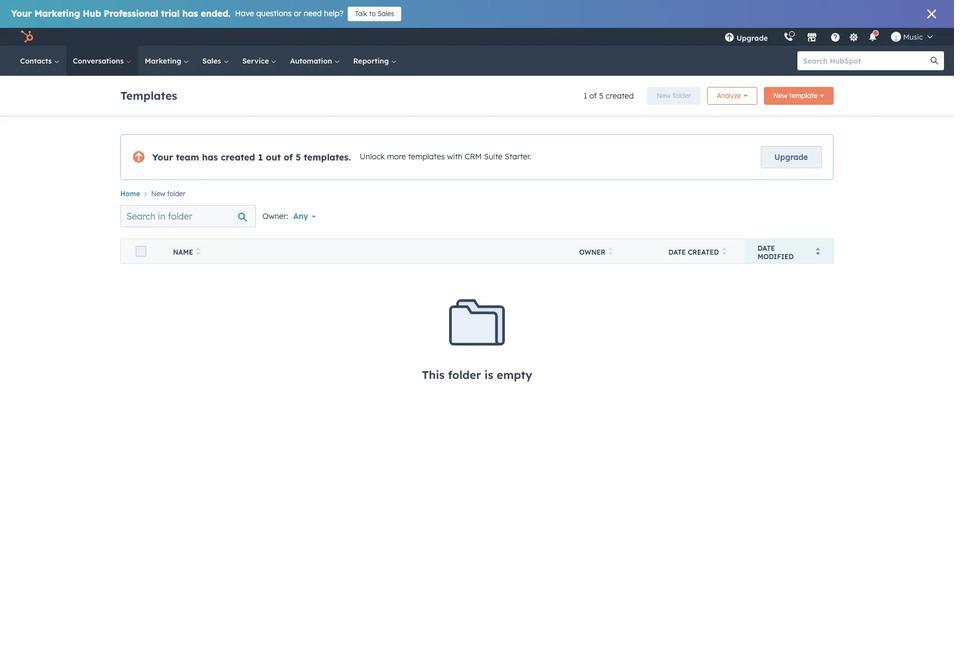 Task type: locate. For each thing, give the bounding box(es) containing it.
templates
[[408, 152, 445, 162]]

1 vertical spatial upgrade
[[775, 152, 809, 162]]

1 horizontal spatial 5
[[600, 91, 604, 101]]

created inside templates banner
[[606, 91, 634, 101]]

marketing
[[34, 8, 80, 19], [145, 56, 184, 65]]

0 vertical spatial folder
[[673, 91, 691, 100]]

menu item
[[776, 28, 778, 46]]

2 vertical spatial folder
[[448, 368, 481, 382]]

music
[[904, 32, 924, 41]]

upgrade
[[737, 33, 768, 42], [775, 152, 809, 162]]

team
[[176, 152, 199, 163]]

1 horizontal spatial folder
[[448, 368, 481, 382]]

1 horizontal spatial upgrade
[[775, 152, 809, 162]]

press to sort. element
[[197, 248, 201, 257], [609, 248, 613, 257], [723, 248, 727, 257]]

1 vertical spatial created
[[221, 152, 255, 163]]

press to sort. image right owner
[[609, 248, 613, 256]]

marketplaces button
[[801, 28, 824, 46]]

1
[[584, 91, 588, 101], [258, 152, 263, 163]]

1 horizontal spatial created
[[606, 91, 634, 101]]

press to sort. element inside owner button
[[609, 248, 613, 257]]

0 vertical spatial upgrade
[[737, 33, 768, 42]]

created for has
[[221, 152, 255, 163]]

new folder inside 'button'
[[657, 91, 691, 100]]

your for your marketing hub professional trial has ended. have questions or need help?
[[11, 8, 32, 19]]

has right trial
[[182, 8, 198, 19]]

press to sort. element inside date created button
[[723, 248, 727, 257]]

1 vertical spatial your
[[152, 152, 173, 163]]

conversations link
[[66, 46, 138, 76]]

notifications button
[[864, 28, 883, 46]]

navigation
[[120, 187, 834, 201]]

1 horizontal spatial new
[[657, 91, 671, 100]]

close image
[[928, 9, 937, 18]]

greg robinson image
[[892, 32, 902, 42]]

0 horizontal spatial press to sort. element
[[197, 248, 201, 257]]

1 horizontal spatial your
[[152, 152, 173, 163]]

unlock more templates with crm suite starter.
[[360, 152, 532, 162]]

press to sort. image inside owner button
[[609, 248, 613, 256]]

folder left is
[[448, 368, 481, 382]]

press to sort. element inside name button
[[197, 248, 201, 257]]

date modified button
[[745, 239, 834, 264]]

1 horizontal spatial sales
[[378, 9, 394, 18]]

press to sort. image inside date created button
[[723, 248, 727, 256]]

press to sort. element right owner
[[609, 248, 613, 257]]

folder
[[673, 91, 691, 100], [167, 190, 186, 198], [448, 368, 481, 382]]

1 press to sort. image from the left
[[609, 248, 613, 256]]

new
[[657, 91, 671, 100], [774, 91, 788, 100], [151, 190, 165, 198]]

sales left service
[[202, 56, 223, 65]]

your
[[11, 8, 32, 19], [152, 152, 173, 163]]

new right home button
[[151, 190, 165, 198]]

1 horizontal spatial new folder
[[657, 91, 691, 100]]

date
[[758, 244, 776, 253], [669, 248, 686, 257]]

new folder button
[[648, 87, 701, 105]]

0 vertical spatial of
[[590, 91, 597, 101]]

0 vertical spatial 5
[[600, 91, 604, 101]]

new folder
[[657, 91, 691, 100], [151, 190, 186, 198]]

0 vertical spatial sales
[[378, 9, 394, 18]]

new right the 1 of 5 created
[[657, 91, 671, 100]]

5
[[600, 91, 604, 101], [296, 152, 301, 163]]

reporting
[[353, 56, 391, 65]]

service link
[[236, 46, 284, 76]]

2 horizontal spatial created
[[688, 248, 719, 257]]

1 horizontal spatial press to sort. element
[[609, 248, 613, 257]]

any button
[[293, 205, 323, 228]]

0 horizontal spatial your
[[11, 8, 32, 19]]

1 vertical spatial 5
[[296, 152, 301, 163]]

0 horizontal spatial marketing
[[34, 8, 80, 19]]

date inside date modified
[[758, 244, 776, 253]]

1 vertical spatial marketing
[[145, 56, 184, 65]]

menu
[[717, 28, 941, 46]]

0 horizontal spatial press to sort. image
[[609, 248, 613, 256]]

2 press to sort. image from the left
[[723, 248, 727, 256]]

1 vertical spatial 1
[[258, 152, 263, 163]]

analyze button
[[708, 87, 758, 105]]

modified
[[758, 253, 794, 261]]

upgrade link
[[761, 146, 823, 168]]

new template
[[774, 91, 818, 100]]

your marketing hub professional trial has ended. have questions or need help?
[[11, 8, 344, 19]]

press to sort. element for owner
[[609, 248, 613, 257]]

press to sort. element right date created
[[723, 248, 727, 257]]

0 horizontal spatial has
[[182, 8, 198, 19]]

press to sort. image for date created
[[723, 248, 727, 256]]

0 vertical spatial your
[[11, 8, 32, 19]]

template
[[790, 91, 818, 100]]

templates.
[[304, 152, 351, 163]]

talk to sales button
[[348, 7, 402, 21]]

calling icon button
[[780, 30, 799, 44]]

1 vertical spatial has
[[202, 152, 218, 163]]

1 vertical spatial new folder
[[151, 190, 186, 198]]

sales link
[[196, 46, 236, 76]]

marketing up templates
[[145, 56, 184, 65]]

analyze
[[717, 91, 742, 100]]

1 horizontal spatial marketing
[[145, 56, 184, 65]]

marketplaces image
[[807, 33, 817, 43]]

press to sort. image for owner
[[609, 248, 613, 256]]

press to sort. image
[[609, 248, 613, 256], [723, 248, 727, 256]]

new folder up search search field in the left of the page
[[151, 190, 186, 198]]

notifications image
[[868, 33, 878, 43]]

suite
[[484, 152, 503, 162]]

0 horizontal spatial new folder
[[151, 190, 186, 198]]

1 horizontal spatial has
[[202, 152, 218, 163]]

3 press to sort. element from the left
[[723, 248, 727, 257]]

1 horizontal spatial date
[[758, 244, 776, 253]]

new folder left analyze
[[657, 91, 691, 100]]

press to sort. element right name
[[197, 248, 201, 257]]

has right team
[[202, 152, 218, 163]]

2 horizontal spatial new
[[774, 91, 788, 100]]

upgrade inside 'menu'
[[737, 33, 768, 42]]

1 horizontal spatial press to sort. image
[[723, 248, 727, 256]]

more
[[387, 152, 406, 162]]

automation
[[290, 56, 334, 65]]

0 horizontal spatial date
[[669, 248, 686, 257]]

service
[[242, 56, 271, 65]]

1 horizontal spatial of
[[590, 91, 597, 101]]

1 press to sort. element from the left
[[197, 248, 201, 257]]

0 vertical spatial created
[[606, 91, 634, 101]]

2 horizontal spatial folder
[[673, 91, 691, 100]]

professional
[[104, 8, 158, 19]]

hubspot image
[[20, 30, 33, 43]]

0 vertical spatial has
[[182, 8, 198, 19]]

name
[[173, 248, 193, 257]]

your team has created 1 out of 5 templates.
[[152, 152, 351, 163]]

conversations
[[73, 56, 126, 65]]

5 inside templates banner
[[600, 91, 604, 101]]

2 vertical spatial created
[[688, 248, 719, 257]]

sales
[[378, 9, 394, 18], [202, 56, 223, 65]]

your up hubspot icon
[[11, 8, 32, 19]]

0 vertical spatial new folder
[[657, 91, 691, 100]]

home button
[[120, 190, 140, 198]]

folder left analyze
[[673, 91, 691, 100]]

sales right to
[[378, 9, 394, 18]]

contacts
[[20, 56, 54, 65]]

0 horizontal spatial of
[[284, 152, 293, 163]]

your left team
[[152, 152, 173, 163]]

upgrade image
[[725, 33, 735, 43]]

of inside templates banner
[[590, 91, 597, 101]]

of
[[590, 91, 597, 101], [284, 152, 293, 163]]

2 horizontal spatial press to sort. element
[[723, 248, 727, 257]]

2 press to sort. element from the left
[[609, 248, 613, 257]]

ended.
[[201, 8, 231, 19]]

0 vertical spatial 1
[[584, 91, 588, 101]]

is
[[485, 368, 494, 382]]

0 horizontal spatial new
[[151, 190, 165, 198]]

press to sort. image right date created
[[723, 248, 727, 256]]

0 horizontal spatial created
[[221, 152, 255, 163]]

new left the template
[[774, 91, 788, 100]]

date for date created
[[669, 248, 686, 257]]

1 horizontal spatial 1
[[584, 91, 588, 101]]

name button
[[160, 239, 566, 264]]

1 vertical spatial folder
[[167, 190, 186, 198]]

this
[[422, 368, 445, 382]]

press to sort. element for name
[[197, 248, 201, 257]]

need
[[304, 8, 322, 18]]

0 horizontal spatial upgrade
[[737, 33, 768, 42]]

folder up search search field in the left of the page
[[167, 190, 186, 198]]

marketing left hub
[[34, 8, 80, 19]]

1 vertical spatial sales
[[202, 56, 223, 65]]

date created button
[[656, 239, 745, 264]]

0 horizontal spatial 1
[[258, 152, 263, 163]]

0 horizontal spatial folder
[[167, 190, 186, 198]]

created
[[606, 91, 634, 101], [221, 152, 255, 163], [688, 248, 719, 257]]

settings link
[[848, 31, 862, 43]]

has
[[182, 8, 198, 19], [202, 152, 218, 163]]

questions
[[256, 8, 292, 18]]



Task type: describe. For each thing, give the bounding box(es) containing it.
menu containing music
[[717, 28, 941, 46]]

calling icon image
[[784, 32, 794, 42]]

reporting link
[[347, 46, 403, 76]]

marketing link
[[138, 46, 196, 76]]

owner:
[[263, 212, 288, 222]]

help?
[[324, 8, 344, 18]]

or
[[294, 8, 302, 18]]

created inside date created button
[[688, 248, 719, 257]]

search button
[[926, 51, 945, 70]]

to
[[369, 9, 376, 18]]

empty
[[497, 368, 533, 382]]

press to sort. image
[[197, 248, 201, 256]]

starter.
[[505, 152, 532, 162]]

folder inside navigation
[[167, 190, 186, 198]]

folder inside 'button'
[[673, 91, 691, 100]]

this folder is empty
[[422, 368, 533, 382]]

unlock
[[360, 152, 385, 162]]

owner button
[[566, 239, 656, 264]]

date created
[[669, 248, 719, 257]]

0 vertical spatial marketing
[[34, 8, 80, 19]]

new inside 'button'
[[657, 91, 671, 100]]

out
[[266, 152, 281, 163]]

talk to sales
[[355, 9, 394, 18]]

owner
[[580, 248, 606, 257]]

0 horizontal spatial 5
[[296, 152, 301, 163]]

new template button
[[764, 87, 834, 105]]

automation link
[[284, 46, 347, 76]]

hubspot link
[[13, 30, 42, 43]]

templates banner
[[120, 84, 834, 105]]

created for 5
[[606, 91, 634, 101]]

crm
[[465, 152, 482, 162]]

1 vertical spatial of
[[284, 152, 293, 163]]

Search search field
[[120, 205, 256, 228]]

1 of 5 created
[[584, 91, 634, 101]]

help button
[[826, 28, 845, 46]]

home
[[120, 190, 140, 198]]

Search HubSpot search field
[[798, 51, 935, 70]]

your for your team has created 1 out of 5 templates.
[[152, 152, 173, 163]]

date modified
[[758, 244, 794, 261]]

templates
[[120, 88, 177, 102]]

hub
[[83, 8, 101, 19]]

search image
[[931, 57, 939, 65]]

music button
[[885, 28, 940, 46]]

1 inside templates banner
[[584, 91, 588, 101]]

descending sort. press to sort ascending. image
[[816, 248, 820, 256]]

talk
[[355, 9, 368, 18]]

descending sort. press to sort ascending. element
[[816, 248, 820, 257]]

0 horizontal spatial sales
[[202, 56, 223, 65]]

have
[[235, 8, 254, 18]]

new inside popup button
[[774, 91, 788, 100]]

date for date modified
[[758, 244, 776, 253]]

press to sort. element for date created
[[723, 248, 727, 257]]

any
[[293, 212, 308, 222]]

trial
[[161, 8, 180, 19]]

sales inside button
[[378, 9, 394, 18]]

navigation containing home
[[120, 187, 834, 201]]

settings image
[[850, 33, 860, 43]]

help image
[[831, 33, 841, 43]]

new inside navigation
[[151, 190, 165, 198]]

contacts link
[[13, 46, 66, 76]]

with
[[447, 152, 463, 162]]



Task type: vqa. For each thing, say whether or not it's contained in the screenshot.
Contacts
yes



